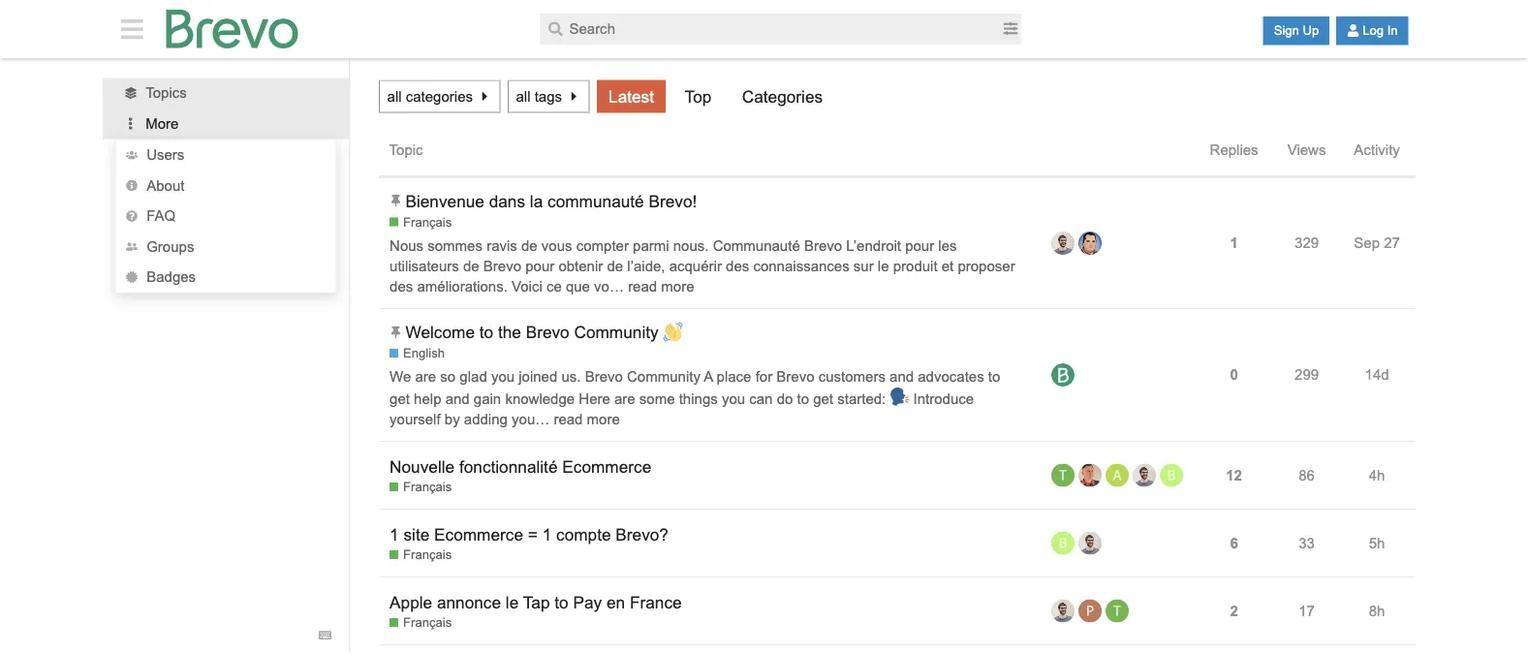 Task type: vqa. For each thing, say whether or not it's contained in the screenshot.
jour
no



Task type: locate. For each thing, give the bounding box(es) containing it.
0 vertical spatial pour
[[906, 238, 935, 254]]

299
[[1295, 367, 1320, 383]]

community inside we are so glad you joined us.   brevo community a place for brevo customers and advocates to get help and gain knowledge   here are some things you can do to get started:
[[627, 369, 701, 385]]

1 vertical spatial des
[[390, 278, 413, 294]]

english link up we
[[390, 344, 445, 362]]

1 vertical spatial read more
[[554, 411, 620, 427]]

0 horizontal spatial 1
[[390, 525, 399, 544]]

0 horizontal spatial get
[[390, 391, 410, 407]]

this topic is pinned for you; it will display at the top of its category image for bienvenue
[[390, 195, 402, 207]]

english down welcome
[[403, 346, 445, 360]]

1 horizontal spatial all
[[516, 88, 531, 104]]

1 vertical spatial le
[[506, 593, 519, 612]]

1 vertical spatial ecommerce
[[434, 525, 524, 544]]

1 right =
[[543, 525, 552, 544]]

Search text field
[[540, 14, 1001, 45]]

you down the place at the bottom
[[722, 391, 746, 407]]

layer group image
[[125, 87, 137, 99]]

l'endroit
[[847, 238, 902, 254]]

français link
[[103, 213, 349, 243], [390, 213, 452, 231], [390, 478, 452, 496], [390, 546, 452, 564], [390, 614, 452, 632]]

de right ravis
[[522, 238, 538, 254]]

welcome to the brevo community link
[[406, 309, 683, 356]]

1 horizontal spatial more
[[662, 278, 695, 294]]

more button
[[103, 108, 349, 139]]

categories button
[[121, 157, 331, 177]]

more down here
[[587, 411, 620, 427]]

english up faq
[[146, 189, 193, 205]]

1 vertical spatial english link
[[390, 344, 445, 362]]

pour up "voici"
[[526, 258, 555, 274]]

1 vertical spatial community
[[627, 369, 701, 385]]

de
[[522, 238, 538, 254], [463, 258, 480, 274], [607, 258, 624, 274]]

top
[[685, 87, 712, 106]]

1 horizontal spatial de
[[522, 238, 538, 254]]

main content
[[103, 58, 1426, 654]]

le right sur
[[878, 258, 890, 274]]

0 vertical spatial this topic is pinned for you; it will display at the top of its category image
[[390, 195, 402, 207]]

0 horizontal spatial read
[[554, 411, 583, 427]]

users
[[147, 147, 185, 163]]

1 horizontal spatial le
[[878, 258, 890, 274]]

ahudavert - original poster image for 1
[[1052, 232, 1075, 255]]

1 site ecommerce = 1 compte brevo?
[[390, 525, 669, 544]]

français down apple
[[403, 616, 452, 630]]

et
[[942, 258, 954, 274]]

get
[[390, 391, 410, 407], [814, 391, 834, 407]]

brevo?
[[616, 525, 669, 544]]

33
[[1299, 535, 1316, 551]]

ahudavert - original poster image
[[1052, 232, 1075, 255], [1052, 600, 1075, 623]]

0 horizontal spatial des
[[390, 278, 413, 294]]

info circle image
[[126, 180, 137, 192]]

0 horizontal spatial categories
[[166, 250, 233, 266]]

0 vertical spatial you
[[491, 369, 515, 385]]

2
[[1231, 603, 1239, 619]]

1 left site
[[390, 525, 399, 544]]

we
[[390, 369, 411, 385]]

brexor - original poster image
[[1052, 532, 1075, 555]]

0 horizontal spatial de
[[463, 258, 480, 274]]

0 vertical spatial read more
[[628, 278, 695, 294]]

search image
[[549, 22, 563, 36]]

all up 'topic' on the top of the page
[[387, 88, 402, 104]]

ecommerce down here
[[563, 457, 652, 476]]

1 horizontal spatial read more
[[628, 278, 695, 294]]

about
[[147, 178, 185, 193]]

ahudavert - original poster image left peggy - frequent poster image
[[1052, 600, 1075, 623]]

more
[[662, 278, 695, 294], [587, 411, 620, 427]]

you
[[491, 369, 515, 385], [722, 391, 746, 407]]

get down the customers
[[814, 391, 834, 407]]

community up some
[[627, 369, 701, 385]]

gain
[[474, 391, 501, 407]]

all for all tags
[[516, 88, 531, 104]]

brevo
[[805, 238, 843, 254], [484, 258, 522, 274], [526, 324, 570, 342], [585, 369, 623, 385], [777, 369, 815, 385]]

this topic is pinned for you; it will display at the top of its category image up nous
[[390, 195, 402, 207]]

0 horizontal spatial ecommerce
[[434, 525, 524, 544]]

to
[[480, 324, 494, 342], [989, 369, 1001, 385], [797, 391, 810, 407], [555, 593, 569, 612]]

thierry - most recent poster image
[[1106, 600, 1130, 623]]

1 vertical spatial ahudavert - original poster image
[[1052, 600, 1075, 623]]

read more down the l'aide,
[[628, 278, 695, 294]]

and up the speaking_head icon
[[890, 369, 914, 385]]

1 vertical spatial this topic is pinned for you; it will display at the top of its category image
[[390, 326, 402, 339]]

1 vertical spatial are
[[615, 391, 636, 407]]

categories down search text box
[[742, 87, 823, 106]]

0 vertical spatial ahudavert - original poster image
[[1052, 232, 1075, 255]]

categories link
[[731, 80, 835, 113]]

le
[[878, 258, 890, 274], [506, 593, 519, 612]]

log in button
[[1337, 16, 1409, 45]]

read down the l'aide,
[[628, 278, 657, 294]]

community down vo…
[[574, 324, 659, 342]]

0 vertical spatial and
[[890, 369, 914, 385]]

to right advocates
[[989, 369, 1001, 385]]

thierry - original poster image
[[1052, 464, 1075, 487]]

posters element
[[1047, 124, 1198, 177]]

read more down here
[[554, 411, 620, 427]]

dans
[[489, 192, 526, 211]]

brevo up here
[[585, 369, 623, 385]]

0 horizontal spatial you
[[491, 369, 515, 385]]

categories up about
[[146, 159, 216, 175]]

brevo!
[[649, 192, 697, 211]]

nous.
[[674, 238, 709, 254]]

all
[[387, 88, 402, 104], [516, 88, 531, 104]]

english link down categories dropdown button
[[103, 182, 349, 213]]

all
[[146, 250, 162, 266]]

are
[[415, 369, 436, 385], [615, 391, 636, 407]]

nous sommes ravis de vous compter parmi nous.   communauté brevo l'endroit pour les utilisateurs de brevo pour obtenir de l'aide, acquérir des connaissances sur le produit et proposer des améliorations.   voici ce que vo…
[[390, 238, 1016, 294]]

français link down nouvelle
[[390, 478, 452, 496]]

all left tags
[[516, 88, 531, 104]]

français down site
[[403, 548, 452, 562]]

joined
[[519, 369, 558, 385]]

faq
[[147, 208, 176, 224]]

1 inside button
[[1231, 235, 1239, 251]]

for
[[756, 369, 773, 385]]

all categories
[[387, 88, 473, 104]]

des down communauté
[[726, 258, 750, 274]]

ahudavert - original poster image left appcrazee - most recent poster icon
[[1052, 232, 1075, 255]]

des down the utilisateurs
[[390, 278, 413, 294]]

français link for apple
[[390, 614, 452, 632]]

read down here
[[554, 411, 583, 427]]

read
[[628, 278, 657, 294], [554, 411, 583, 427]]

compter
[[577, 238, 629, 254]]

1 horizontal spatial get
[[814, 391, 834, 407]]

français for nouvelle
[[403, 480, 452, 494]]

2 horizontal spatial 1
[[1231, 235, 1239, 251]]

categories for all categories
[[406, 88, 473, 104]]

1 this topic is pinned for you; it will display at the top of its category image from the top
[[390, 195, 402, 207]]

about link
[[116, 170, 336, 201]]

0 vertical spatial english
[[146, 189, 193, 205]]

question circle image
[[126, 210, 137, 222]]

français up groups
[[146, 220, 201, 236]]

to left the
[[480, 324, 494, 342]]

you up gain at the bottom left of page
[[491, 369, 515, 385]]

1 vertical spatial categories
[[146, 159, 216, 175]]

0 horizontal spatial are
[[415, 369, 436, 385]]

1 horizontal spatial categories
[[406, 88, 473, 104]]

site
[[404, 525, 430, 544]]

1 horizontal spatial and
[[890, 369, 914, 385]]

this topic is pinned for you; it will display at the top of its category image for welcome
[[390, 326, 402, 339]]

0 vertical spatial more
[[662, 278, 695, 294]]

1 vertical spatial and
[[446, 391, 470, 407]]

6 button
[[1226, 522, 1244, 565]]

2 all from the left
[[516, 88, 531, 104]]

to right the 'tap'
[[555, 593, 569, 612]]

1 horizontal spatial des
[[726, 258, 750, 274]]

0 horizontal spatial read more
[[554, 411, 620, 427]]

français link down site
[[390, 546, 452, 564]]

ecommerce left =
[[434, 525, 524, 544]]

more down acquérir
[[662, 278, 695, 294]]

1 all from the left
[[387, 88, 402, 104]]

sign
[[1275, 23, 1300, 38]]

0 horizontal spatial english
[[146, 189, 193, 205]]

=
[[528, 525, 538, 544]]

this topic is pinned for you; it will display at the top of its category image
[[390, 195, 402, 207], [390, 326, 402, 339]]

1 horizontal spatial pour
[[906, 238, 935, 254]]

certificate image
[[126, 272, 137, 283]]

0 horizontal spatial pour
[[526, 258, 555, 274]]

list image
[[125, 253, 137, 264]]

nous
[[390, 238, 424, 254]]

categories inside dropdown button
[[146, 159, 216, 175]]

français
[[403, 215, 452, 229], [146, 220, 201, 236], [403, 480, 452, 494], [403, 548, 452, 562], [403, 616, 452, 630]]

2 this topic is pinned for you; it will display at the top of its category image from the top
[[390, 326, 402, 339]]

17
[[1299, 603, 1316, 619]]

0 vertical spatial ecommerce
[[563, 457, 652, 476]]

1
[[1231, 235, 1239, 251], [390, 525, 399, 544], [543, 525, 552, 544]]

introduce
[[914, 391, 974, 407]]

keyboard shortcuts image
[[319, 629, 332, 642]]

français link down about link
[[103, 213, 349, 243]]

voici
[[512, 278, 543, 294]]

1 vertical spatial english
[[403, 346, 445, 360]]

main content containing latest
[[103, 58, 1426, 654]]

0 horizontal spatial all
[[387, 88, 402, 104]]

ecommerce
[[563, 457, 652, 476], [434, 525, 524, 544]]

so
[[440, 369, 456, 385]]

5h
[[1370, 535, 1386, 551]]

français for apple
[[403, 616, 452, 630]]

français down bienvenue
[[403, 215, 452, 229]]

1 horizontal spatial ecommerce
[[563, 457, 652, 476]]

1 horizontal spatial english
[[403, 346, 445, 360]]

all tags
[[516, 88, 562, 104]]

0 horizontal spatial categories
[[146, 159, 216, 175]]

1 vertical spatial you
[[722, 391, 746, 407]]

1 left '329'
[[1231, 235, 1239, 251]]

pour up produit
[[906, 238, 935, 254]]

le left the 'tap'
[[506, 593, 519, 612]]

1 vertical spatial categories
[[166, 250, 233, 266]]

1 vertical spatial read
[[554, 411, 583, 427]]

1 horizontal spatial read
[[628, 278, 657, 294]]

0 vertical spatial read
[[628, 278, 657, 294]]

brevo down ravis
[[484, 258, 522, 274]]

english
[[146, 189, 193, 205], [403, 346, 445, 360]]

de up améliorations.
[[463, 258, 480, 274]]

utilisateurs
[[390, 258, 459, 274]]

ravis
[[487, 238, 518, 254]]

14d
[[1366, 367, 1390, 383]]

6
[[1231, 535, 1239, 551]]

0 vertical spatial categories
[[742, 87, 823, 106]]

bienvenue dans la communauté brevo!
[[406, 192, 697, 211]]

0 vertical spatial english link
[[103, 182, 349, 213]]

all categories
[[146, 250, 233, 266]]

0 vertical spatial categories
[[406, 88, 473, 104]]

users link
[[116, 140, 336, 170]]

apple annonce le tap to pay en france
[[390, 593, 682, 612]]

get down we
[[390, 391, 410, 407]]

english link
[[103, 182, 349, 213], [390, 344, 445, 362]]

1 get from the left
[[390, 391, 410, 407]]

ahudavert - most recent poster image
[[1079, 532, 1102, 555]]

1 vertical spatial more
[[587, 411, 620, 427]]

0 horizontal spatial more
[[587, 411, 620, 427]]

pour
[[906, 238, 935, 254], [526, 258, 555, 274]]

are up the help
[[415, 369, 436, 385]]

are right here
[[615, 391, 636, 407]]

speaking_head image
[[890, 387, 910, 407]]

français link down apple
[[390, 614, 452, 632]]

peggy - frequent poster image
[[1079, 600, 1102, 623]]

and up 'by' in the left of the page
[[446, 391, 470, 407]]

more
[[146, 115, 179, 131]]

all for all categories
[[387, 88, 402, 104]]

0 vertical spatial le
[[878, 258, 890, 274]]

aphrodizlove - frequent poster image
[[1106, 464, 1130, 487]]

categories for all categories
[[166, 250, 233, 266]]

1 ahudavert - original poster image from the top
[[1052, 232, 1075, 255]]

replies
[[1210, 141, 1259, 157]]

apple annonce le tap to pay en france link
[[390, 579, 682, 626]]

8h link
[[1365, 589, 1391, 634]]

categories inside the all categories link
[[166, 250, 233, 266]]

1 for 1
[[1231, 235, 1239, 251]]

français down nouvelle
[[403, 480, 452, 494]]

français for 1
[[403, 548, 452, 562]]

this topic is pinned for you; it will display at the top of its category image left welcome
[[390, 326, 402, 339]]

de up vo…
[[607, 258, 624, 274]]

yourself
[[390, 411, 441, 427]]

1 for 1 site ecommerce = 1 compte brevo?
[[390, 525, 399, 544]]

ahudavert - frequent poster image
[[1133, 464, 1157, 487]]

2 ahudavert - original poster image from the top
[[1052, 600, 1075, 623]]



Task type: describe. For each thing, give the bounding box(es) containing it.
acquérir
[[670, 258, 722, 274]]

0 button
[[1226, 354, 1244, 397]]

angle down image
[[124, 161, 137, 173]]

top link
[[673, 80, 724, 113]]

0 horizontal spatial english link
[[103, 182, 349, 213]]

brevo up connaissances
[[805, 238, 843, 254]]

1 vertical spatial pour
[[526, 258, 555, 274]]

user friends image
[[126, 241, 137, 253]]

12 button
[[1222, 454, 1248, 497]]

badges
[[147, 269, 196, 285]]

activity
[[1355, 141, 1401, 157]]

open advanced search image
[[1004, 21, 1019, 36]]

france
[[630, 593, 682, 612]]

appcrazee - most recent poster image
[[1079, 232, 1102, 255]]

ecommerce for fonctionnalité
[[563, 457, 652, 476]]

nouvelle fonctionnalité ecommerce link
[[390, 443, 652, 490]]

français link for nouvelle
[[390, 478, 452, 496]]

welcome
[[406, 324, 475, 342]]

0 vertical spatial are
[[415, 369, 436, 385]]

329
[[1295, 235, 1320, 251]]

2 horizontal spatial de
[[607, 258, 624, 274]]

1 horizontal spatial you
[[722, 391, 746, 407]]

introduce yourself by adding you…
[[390, 391, 974, 427]]

sep 27 link
[[1350, 221, 1406, 266]]

ecommerce for site
[[434, 525, 524, 544]]

0 vertical spatial community
[[574, 324, 659, 342]]

1 button
[[1226, 222, 1244, 265]]

en
[[607, 593, 625, 612]]

topics
[[146, 85, 187, 101]]

vo…
[[594, 278, 624, 294]]

ahudavert - original poster image for 2
[[1052, 600, 1075, 623]]

1 site ecommerce = 1 compte brevo? link
[[390, 511, 669, 558]]

1 horizontal spatial are
[[615, 391, 636, 407]]

groups link
[[116, 232, 336, 262]]

brevo community image
[[166, 10, 298, 48]]

le inside nous sommes ravis de vous compter parmi nous.   communauté brevo l'endroit pour les utilisateurs de brevo pour obtenir de l'aide, acquérir des connaissances sur le produit et proposer des améliorations.   voici ce que vo…
[[878, 258, 890, 274]]

2 get from the left
[[814, 391, 834, 407]]

things
[[679, 391, 718, 407]]

pay
[[573, 593, 602, 612]]

groups
[[147, 239, 194, 255]]

que
[[566, 278, 590, 294]]

here
[[579, 391, 611, 407]]

some
[[640, 391, 675, 407]]

tags
[[535, 88, 562, 104]]

1 horizontal spatial 1
[[543, 525, 552, 544]]

0
[[1231, 367, 1239, 383]]

5h link
[[1365, 521, 1391, 566]]

latest
[[609, 87, 654, 106]]

glad
[[460, 369, 487, 385]]

vous
[[542, 238, 573, 254]]

sign up
[[1275, 23, 1320, 38]]

4h link
[[1365, 453, 1391, 498]]

communauté
[[548, 192, 644, 211]]

faq link
[[116, 201, 336, 232]]

brexor - most recent poster image
[[1161, 464, 1184, 487]]

started:
[[838, 391, 886, 407]]

86
[[1299, 467, 1316, 483]]

0 vertical spatial des
[[726, 258, 750, 274]]

log
[[1363, 23, 1384, 38]]

adding
[[464, 411, 508, 427]]

annonce
[[437, 593, 501, 612]]

1 horizontal spatial categories
[[742, 87, 823, 106]]

users image
[[126, 149, 137, 161]]

help
[[414, 391, 442, 407]]

français link up nous
[[390, 213, 452, 231]]

tap
[[523, 593, 550, 612]]

ellipsis v image
[[121, 117, 141, 130]]

topic
[[389, 141, 423, 157]]

we are so glad you joined us.   brevo community a place for brevo customers and advocates to get help and gain knowledge   here are some things you can do to get started:
[[390, 369, 1001, 407]]

up
[[1303, 23, 1320, 38]]

brevo up do
[[777, 369, 815, 385]]

les
[[939, 238, 957, 254]]

activity button
[[1344, 124, 1416, 177]]

brevo right the
[[526, 324, 570, 342]]

place
[[717, 369, 752, 385]]

latest link
[[597, 80, 666, 113]]

system - original poster, most recent poster image
[[1052, 364, 1075, 387]]

the
[[498, 324, 521, 342]]

4h
[[1370, 467, 1386, 483]]

all categories link
[[103, 243, 349, 274]]

améliorations.
[[417, 278, 508, 294]]

sommes
[[428, 238, 483, 254]]

français link for 1
[[390, 546, 452, 564]]

sur
[[854, 258, 874, 274]]

advocates
[[918, 369, 985, 385]]

nouvelle fonctionnalité ecommerce
[[390, 457, 652, 476]]

log in
[[1363, 23, 1399, 38]]

nouvelle
[[390, 457, 455, 476]]

views button
[[1271, 124, 1344, 177]]

1 horizontal spatial english link
[[390, 344, 445, 362]]

parmi
[[633, 238, 670, 254]]

compte
[[557, 525, 611, 544]]

phil40250 - frequent poster image
[[1079, 464, 1102, 487]]

sign up button
[[1264, 16, 1330, 45]]

fonctionnalité
[[459, 457, 558, 476]]

8h
[[1370, 603, 1386, 619]]

0 horizontal spatial and
[[446, 391, 470, 407]]

knowledge
[[505, 391, 575, 407]]

us.
[[562, 369, 581, 385]]

hide sidebar image
[[116, 16, 149, 42]]

ce
[[547, 278, 562, 294]]

0 horizontal spatial le
[[506, 593, 519, 612]]

bienvenue dans la communauté brevo! link
[[406, 178, 697, 225]]

user image
[[1348, 24, 1360, 37]]

to right do
[[797, 391, 810, 407]]

replies button
[[1198, 124, 1271, 177]]

12
[[1227, 467, 1243, 483]]

27
[[1385, 235, 1401, 251]]



